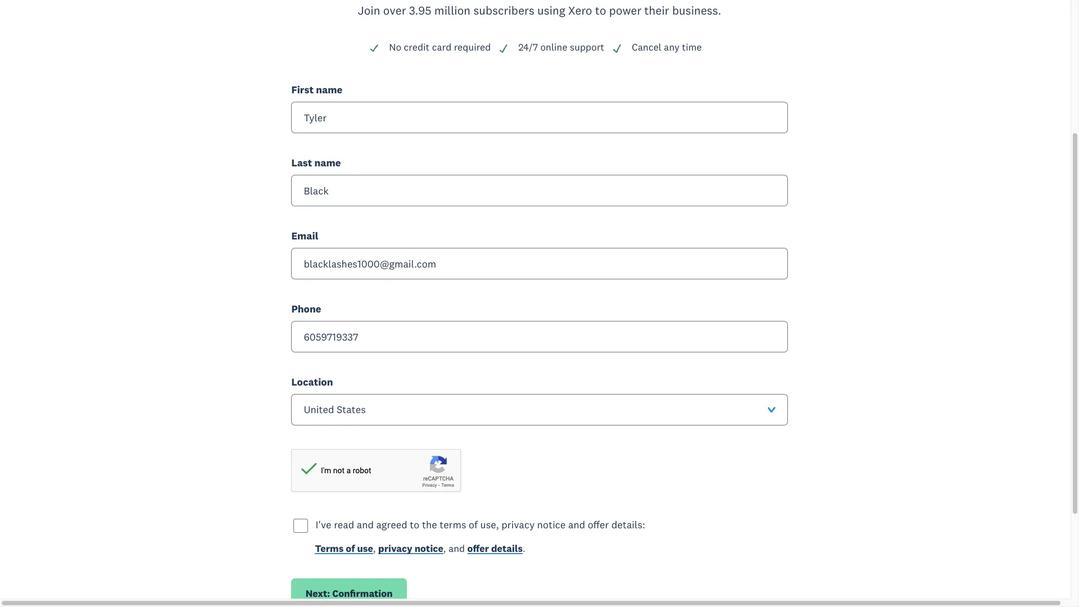 Task type: locate. For each thing, give the bounding box(es) containing it.
and down terms
[[449, 543, 465, 555]]

first name
[[292, 83, 343, 96]]

0 horizontal spatial ,
[[373, 543, 376, 555]]

to left the the
[[410, 519, 420, 531]]

1 horizontal spatial and
[[449, 543, 465, 555]]

terms
[[315, 543, 344, 555]]

of left the use,
[[469, 519, 478, 531]]

details
[[492, 543, 523, 555]]

0 vertical spatial offer
[[588, 519, 609, 531]]

subscribers
[[474, 3, 535, 18]]

xero
[[569, 3, 593, 18]]

million
[[435, 3, 471, 18]]

name right last
[[315, 156, 341, 169]]

1 horizontal spatial of
[[469, 519, 478, 531]]

name right first
[[316, 83, 343, 96]]

1 vertical spatial of
[[346, 543, 355, 555]]

terms
[[440, 519, 467, 531]]

privacy down agreed on the left bottom
[[379, 543, 413, 555]]

to
[[596, 3, 607, 18], [410, 519, 420, 531]]

join over 3.95 million subscribers using xero to power their business.
[[358, 3, 722, 18]]

privacy
[[502, 519, 535, 531], [379, 543, 413, 555]]

offer
[[588, 519, 609, 531], [468, 543, 489, 555]]

next: confirmation button
[[292, 579, 407, 607]]

0 horizontal spatial included image
[[370, 43, 380, 53]]

included image for 24/7 online support
[[499, 43, 509, 53]]

offer down i've read and agreed to the terms of use, privacy notice and offer details:
[[468, 543, 489, 555]]

1 vertical spatial name
[[315, 156, 341, 169]]

1 horizontal spatial to
[[596, 3, 607, 18]]

, left privacy notice link
[[373, 543, 376, 555]]

of left use
[[346, 543, 355, 555]]

0 vertical spatial to
[[596, 3, 607, 18]]

united
[[304, 403, 334, 416]]

0 vertical spatial notice
[[538, 519, 566, 531]]

of
[[469, 519, 478, 531], [346, 543, 355, 555]]

1 horizontal spatial notice
[[538, 519, 566, 531]]

cancel any time
[[632, 41, 702, 54]]

2 included image from the left
[[499, 43, 509, 53]]

2 horizontal spatial and
[[569, 519, 586, 531]]

1 included image from the left
[[370, 43, 380, 53]]

1 horizontal spatial ,
[[444, 543, 446, 555]]

and right read
[[357, 519, 374, 531]]

over
[[383, 3, 406, 18]]

0 horizontal spatial and
[[357, 519, 374, 531]]

read
[[334, 519, 354, 531]]

included image
[[370, 43, 380, 53], [499, 43, 509, 53]]

1 vertical spatial offer
[[468, 543, 489, 555]]

included image
[[613, 43, 623, 53]]

privacy up .
[[502, 519, 535, 531]]

email
[[292, 230, 319, 242]]

use
[[357, 543, 373, 555]]

Phone text field
[[292, 321, 788, 353]]

included image left no at the top left of the page
[[370, 43, 380, 53]]

required
[[454, 41, 491, 54]]

,
[[373, 543, 376, 555], [444, 543, 446, 555]]

0 vertical spatial privacy
[[502, 519, 535, 531]]

1 vertical spatial privacy
[[379, 543, 413, 555]]

card
[[432, 41, 452, 54]]

cancel
[[632, 41, 662, 54]]

details:
[[612, 519, 646, 531]]

0 horizontal spatial offer
[[468, 543, 489, 555]]

notice
[[538, 519, 566, 531], [415, 543, 444, 555]]

1 vertical spatial notice
[[415, 543, 444, 555]]

and left the details:
[[569, 519, 586, 531]]

offer left the details:
[[588, 519, 609, 531]]

0 horizontal spatial to
[[410, 519, 420, 531]]

1 horizontal spatial included image
[[499, 43, 509, 53]]

included image left 24/7
[[499, 43, 509, 53]]

terms of use , privacy notice , and offer details .
[[315, 543, 526, 555]]

name
[[316, 83, 343, 96], [315, 156, 341, 169]]

0 vertical spatial name
[[316, 83, 343, 96]]

1 , from the left
[[373, 543, 376, 555]]

0 horizontal spatial of
[[346, 543, 355, 555]]

, down terms
[[444, 543, 446, 555]]

and
[[357, 519, 374, 531], [569, 519, 586, 531], [449, 543, 465, 555]]

to right "xero"
[[596, 3, 607, 18]]

i've read and agreed to the terms of use, privacy notice and offer details:
[[316, 519, 646, 531]]



Task type: describe. For each thing, give the bounding box(es) containing it.
i've
[[316, 519, 332, 531]]

agreed
[[377, 519, 408, 531]]

First name text field
[[292, 102, 788, 133]]

united states
[[304, 403, 366, 416]]

0 horizontal spatial notice
[[415, 543, 444, 555]]

24/7 online support
[[519, 41, 605, 54]]

the
[[422, 519, 437, 531]]

business.
[[673, 3, 722, 18]]

online
[[541, 41, 568, 54]]

confirmation
[[333, 588, 393, 600]]

name for last name
[[315, 156, 341, 169]]

any
[[664, 41, 680, 54]]

terms of use link
[[315, 543, 373, 558]]

offer details link
[[468, 543, 523, 558]]

0 vertical spatial of
[[469, 519, 478, 531]]

join
[[358, 3, 381, 18]]

.
[[523, 543, 526, 555]]

time
[[683, 41, 702, 54]]

support
[[570, 41, 605, 54]]

1 vertical spatial to
[[410, 519, 420, 531]]

0 horizontal spatial privacy
[[379, 543, 413, 555]]

power
[[610, 3, 642, 18]]

privacy notice link
[[379, 543, 444, 558]]

using
[[538, 3, 566, 18]]

use,
[[481, 519, 499, 531]]

their
[[645, 3, 670, 18]]

first
[[292, 83, 314, 96]]

next:
[[306, 588, 330, 600]]

no
[[389, 41, 402, 54]]

location
[[292, 376, 333, 389]]

credit
[[404, 41, 430, 54]]

3.95
[[409, 3, 432, 18]]

name for first name
[[316, 83, 343, 96]]

last
[[292, 156, 312, 169]]

1 horizontal spatial offer
[[588, 519, 609, 531]]

last name
[[292, 156, 341, 169]]

no credit card required
[[389, 41, 491, 54]]

states
[[337, 403, 366, 416]]

2 , from the left
[[444, 543, 446, 555]]

1 horizontal spatial privacy
[[502, 519, 535, 531]]

Last name text field
[[292, 175, 788, 206]]

Email email field
[[292, 248, 788, 280]]

phone
[[292, 303, 321, 316]]

24/7
[[519, 41, 538, 54]]

next: confirmation
[[306, 588, 393, 600]]

included image for no credit card required
[[370, 43, 380, 53]]



